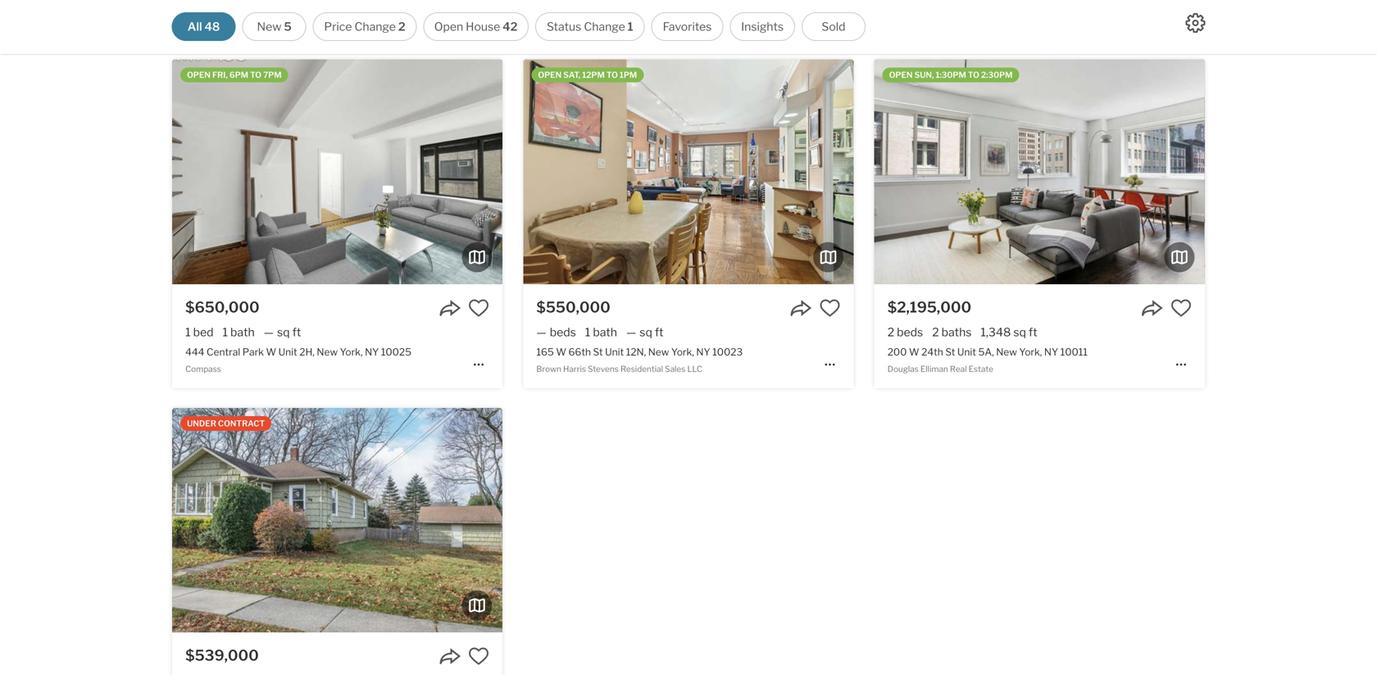 Task type: locate. For each thing, give the bounding box(es) containing it.
sq right 1,348
[[1014, 325, 1027, 339]]

3 — from the left
[[627, 325, 637, 339]]

open sun, 1:30pm to 2:30pm
[[890, 70, 1013, 80]]

1 bath from the left
[[230, 325, 255, 339]]

0 horizontal spatial to
[[250, 70, 262, 80]]

2 horizontal spatial —
[[627, 325, 637, 339]]

ny inside "444 central park w unit 2h, new york, ny 10025 compass"
[[365, 346, 379, 358]]

1pm
[[620, 70, 637, 80]]

1 horizontal spatial ny
[[697, 346, 711, 358]]

3 sq from the left
[[1014, 325, 1027, 339]]

2 horizontal spatial ny
[[1045, 346, 1059, 358]]

2
[[398, 20, 406, 34], [888, 325, 895, 339], [933, 325, 939, 339]]

1 change from the left
[[355, 20, 396, 34]]

beds
[[550, 325, 576, 339], [897, 325, 924, 339]]

— sq ft up 2h,
[[264, 325, 301, 339]]

1 horizontal spatial 2
[[888, 325, 895, 339]]

2 inside price change option
[[398, 20, 406, 34]]

ft up 165 w 66th st unit 12n, new york, ny 10023 brown harris stevens residential sales llc
[[655, 325, 664, 339]]

1 horizontal spatial ft
[[655, 325, 664, 339]]

2 up 24th on the bottom of the page
[[933, 325, 939, 339]]

residential
[[621, 365, 663, 374]]

1 bath up park
[[223, 325, 255, 339]]

ny inside 165 w 66th st unit 12n, new york, ny 10023 brown harris stevens residential sales llc
[[697, 346, 711, 358]]

open left 'sun,'
[[890, 70, 913, 80]]

new
[[257, 20, 282, 34], [317, 346, 338, 358], [648, 346, 669, 358], [997, 346, 1018, 358]]

unit
[[279, 346, 297, 358], [605, 346, 624, 358], [958, 346, 977, 358]]

—
[[264, 325, 274, 339], [537, 325, 547, 339], [627, 325, 637, 339]]

2 horizontal spatial open
[[890, 70, 913, 80]]

to left the 1pm
[[607, 70, 618, 80]]

2 — sq ft from the left
[[627, 325, 664, 339]]

w right 200
[[909, 346, 920, 358]]

3 york, from the left
[[1020, 346, 1043, 358]]

fri,
[[212, 70, 228, 80]]

2 bath from the left
[[593, 325, 618, 339]]

2 photo of 165 w 66th st unit 12n, new york, ny 10023 image from the left
[[854, 60, 1185, 284]]

1 st from the left
[[593, 346, 603, 358]]

2 w from the left
[[556, 346, 567, 358]]

— sq ft
[[264, 325, 301, 339], [627, 325, 664, 339]]

to
[[250, 70, 262, 80], [607, 70, 618, 80], [968, 70, 980, 80]]

2 open from the left
[[538, 70, 562, 80]]

48
[[205, 20, 220, 34]]

0 horizontal spatial st
[[593, 346, 603, 358]]

1 up the 1pm
[[628, 20, 634, 34]]

bath for $550,000
[[593, 325, 618, 339]]

Open House radio
[[424, 12, 529, 41]]

1 bath up 66th
[[585, 325, 618, 339]]

stevens
[[588, 365, 619, 374]]

2 — from the left
[[537, 325, 547, 339]]

photo of 165 w 66th st unit 12n, new york, ny 10023 image
[[524, 60, 854, 284], [854, 60, 1185, 284]]

harris
[[563, 365, 586, 374]]

2 horizontal spatial llc
[[688, 365, 703, 374]]

unit left 2h,
[[279, 346, 297, 358]]

ny left 10025 on the left
[[365, 346, 379, 358]]

york, right 2h,
[[340, 346, 363, 358]]

ft
[[292, 325, 301, 339], [655, 325, 664, 339], [1029, 325, 1038, 339]]

1 open from the left
[[187, 70, 211, 80]]

st for $550,000
[[593, 346, 603, 358]]

sq up "444 central park w unit 2h, new york, ny 10025 compass"
[[277, 325, 290, 339]]

status change 1
[[547, 20, 634, 34]]

2 sq from the left
[[640, 325, 653, 339]]

favorite button checkbox for $2,195,000
[[1171, 297, 1192, 319]]

st for $2,195,000
[[946, 346, 956, 358]]

— up 165
[[537, 325, 547, 339]]

change for 2
[[355, 20, 396, 34]]

york, inside "444 central park w unit 2h, new york, ny 10025 compass"
[[340, 346, 363, 358]]

to left 7pm
[[250, 70, 262, 80]]

2 left open
[[398, 20, 406, 34]]

photo of 39 christopher st, ramsey, nj 07446 image
[[172, 408, 503, 633], [503, 408, 833, 633]]

beds up 66th
[[550, 325, 576, 339]]

— for $550,000
[[627, 325, 637, 339]]

0 horizontal spatial bath
[[230, 325, 255, 339]]

beds up 200
[[897, 325, 924, 339]]

ny
[[365, 346, 379, 358], [697, 346, 711, 358], [1045, 346, 1059, 358]]

unit inside 165 w 66th st unit 12n, new york, ny 10023 brown harris stevens residential sales llc
[[605, 346, 624, 358]]

unit inside "444 central park w unit 2h, new york, ny 10025 compass"
[[279, 346, 297, 358]]

0 horizontal spatial open
[[187, 70, 211, 80]]

1 bath for $550,000
[[585, 325, 618, 339]]

status
[[547, 20, 582, 34]]

w inside 165 w 66th st unit 12n, new york, ny 10023 brown harris stevens residential sales llc
[[556, 346, 567, 358]]

Price Change radio
[[313, 12, 417, 41]]

2 ft from the left
[[655, 325, 664, 339]]

llc right sales
[[688, 365, 703, 374]]

favorite button image
[[468, 297, 490, 319], [820, 297, 841, 319], [468, 646, 490, 667]]

1 bath
[[223, 325, 255, 339], [585, 325, 618, 339]]

brown
[[537, 365, 562, 374]]

1 up 66th
[[585, 325, 591, 339]]

0 horizontal spatial unit
[[279, 346, 297, 358]]

york, for $550,000
[[672, 346, 694, 358]]

1 left bed
[[185, 325, 191, 339]]

house
[[466, 20, 500, 34]]

2 horizontal spatial ft
[[1029, 325, 1038, 339]]

baths
[[942, 325, 972, 339]]

1 to from the left
[[250, 70, 262, 80]]

1,348
[[981, 325, 1011, 339]]

ft for $550,000
[[655, 325, 664, 339]]

to right 1:30pm
[[968, 70, 980, 80]]

1 ft from the left
[[292, 325, 301, 339]]

new left 5
[[257, 20, 282, 34]]

favorites
[[663, 20, 712, 34]]

2 horizontal spatial york,
[[1020, 346, 1043, 358]]

new inside option
[[257, 20, 282, 34]]

1 horizontal spatial favorite button checkbox
[[820, 297, 841, 319]]

change inside option
[[355, 20, 396, 34]]

new inside 200 w 24th st unit 5a, new york, ny 10011 douglas elliman real estate
[[997, 346, 1018, 358]]

1 horizontal spatial w
[[556, 346, 567, 358]]

bizzarro agency llc
[[185, 16, 264, 26]]

$550,000
[[537, 298, 611, 316]]

new inside 165 w 66th st unit 12n, new york, ny 10023 brown harris stevens residential sales llc
[[648, 346, 669, 358]]

sq up 12n,
[[640, 325, 653, 339]]

0 horizontal spatial change
[[355, 20, 396, 34]]

3 w from the left
[[909, 346, 920, 358]]

st right 24th on the bottom of the page
[[946, 346, 956, 358]]

2 horizontal spatial to
[[968, 70, 980, 80]]

$2,195,000
[[888, 298, 972, 316]]

2 york, from the left
[[672, 346, 694, 358]]

1 horizontal spatial —
[[537, 325, 547, 339]]

1 horizontal spatial to
[[607, 70, 618, 80]]

all 48
[[188, 20, 220, 34]]

— up 12n,
[[627, 325, 637, 339]]

2 up 200
[[888, 325, 895, 339]]

444 central park w unit 2h, new york, ny 10025 compass
[[185, 346, 412, 374]]

2 horizontal spatial sq
[[1014, 325, 1027, 339]]

1 photo of 39 christopher st, ramsey, nj 07446 image from the left
[[172, 408, 503, 633]]

open left sat,
[[538, 70, 562, 80]]

1 horizontal spatial change
[[584, 20, 625, 34]]

0 horizontal spatial sq
[[277, 325, 290, 339]]

change right status
[[584, 20, 625, 34]]

1 — sq ft from the left
[[264, 325, 301, 339]]

photo of 444 central park w unit 2h, new york, ny 10025 image
[[172, 60, 503, 284], [503, 60, 833, 284]]

unit for $550,000
[[605, 346, 624, 358]]

1 sq from the left
[[277, 325, 290, 339]]

w right park
[[266, 346, 276, 358]]

unit up stevens
[[605, 346, 624, 358]]

1 horizontal spatial 1 bath
[[585, 325, 618, 339]]

unit for $2,195,000
[[958, 346, 977, 358]]

favorite button checkbox
[[820, 297, 841, 319], [1171, 297, 1192, 319], [468, 646, 490, 667]]

llc right agency
[[249, 16, 264, 26]]

york, inside 200 w 24th st unit 5a, new york, ny 10011 douglas elliman real estate
[[1020, 346, 1043, 358]]

2 horizontal spatial unit
[[958, 346, 977, 358]]

0 horizontal spatial ft
[[292, 325, 301, 339]]

w
[[266, 346, 276, 358], [556, 346, 567, 358], [909, 346, 920, 358]]

1
[[628, 20, 634, 34], [185, 325, 191, 339], [223, 325, 228, 339], [585, 325, 591, 339]]

1 horizontal spatial llc
[[590, 16, 605, 26]]

444
[[185, 346, 205, 358]]

central
[[207, 346, 240, 358]]

2 beds from the left
[[897, 325, 924, 339]]

1 — from the left
[[264, 325, 274, 339]]

bath up park
[[230, 325, 255, 339]]

$539,000
[[185, 647, 259, 665]]

under contract
[[187, 419, 265, 429]]

open
[[187, 70, 211, 80], [538, 70, 562, 80], [890, 70, 913, 80]]

1 bath for $650,000
[[223, 325, 255, 339]]

ft up 2h,
[[292, 325, 301, 339]]

0 horizontal spatial —
[[264, 325, 274, 339]]

2h,
[[300, 346, 315, 358]]

option group
[[172, 12, 866, 41]]

price
[[324, 20, 352, 34]]

llc right seekers in the top left of the page
[[590, 16, 605, 26]]

compass
[[185, 365, 221, 374]]

0 horizontal spatial w
[[266, 346, 276, 358]]

5
[[284, 20, 292, 34]]

2 st from the left
[[946, 346, 956, 358]]

1 1 bath from the left
[[223, 325, 255, 339]]

10011
[[1061, 346, 1088, 358]]

0 horizontal spatial 2
[[398, 20, 406, 34]]

st inside 200 w 24th st unit 5a, new york, ny 10011 douglas elliman real estate
[[946, 346, 956, 358]]

sq for $550,000
[[640, 325, 653, 339]]

2 change from the left
[[584, 20, 625, 34]]

new right 12n,
[[648, 346, 669, 358]]

w inside 200 w 24th st unit 5a, new york, ny 10011 douglas elliman real estate
[[909, 346, 920, 358]]

0 horizontal spatial beds
[[550, 325, 576, 339]]

sq for $650,000
[[277, 325, 290, 339]]

real
[[950, 365, 967, 374]]

new for $2,195,000
[[997, 346, 1018, 358]]

sq
[[277, 325, 290, 339], [640, 325, 653, 339], [1014, 325, 1027, 339]]

york, down 1,348 sq ft
[[1020, 346, 1043, 358]]

— up park
[[264, 325, 274, 339]]

nest
[[537, 16, 555, 26]]

42
[[503, 20, 518, 34]]

to for $550,000
[[607, 70, 618, 80]]

1 horizontal spatial st
[[946, 346, 956, 358]]

1 w from the left
[[266, 346, 276, 358]]

open sat, 12pm to 1pm
[[538, 70, 637, 80]]

unit inside 200 w 24th st unit 5a, new york, ny 10011 douglas elliman real estate
[[958, 346, 977, 358]]

0 horizontal spatial ny
[[365, 346, 379, 358]]

0 horizontal spatial york,
[[340, 346, 363, 358]]

1 horizontal spatial sq
[[640, 325, 653, 339]]

favorite button image for $550,000
[[820, 297, 841, 319]]

photo of 200 w 24th st unit 5a, new york, ny 10011 image
[[875, 60, 1205, 284], [1205, 60, 1378, 284]]

st
[[593, 346, 603, 358], [946, 346, 956, 358]]

3 ny from the left
[[1045, 346, 1059, 358]]

w for $550,000
[[556, 346, 567, 358]]

2 1 bath from the left
[[585, 325, 618, 339]]

Sold radio
[[802, 12, 866, 41]]

1 horizontal spatial open
[[538, 70, 562, 80]]

sat,
[[564, 70, 581, 80]]

york, up sales
[[672, 346, 694, 358]]

0 horizontal spatial 1 bath
[[223, 325, 255, 339]]

new down 1,348 sq ft
[[997, 346, 1018, 358]]

3 open from the left
[[890, 70, 913, 80]]

1 unit from the left
[[279, 346, 297, 358]]

ny inside 200 w 24th st unit 5a, new york, ny 10011 douglas elliman real estate
[[1045, 346, 1059, 358]]

1 horizontal spatial beds
[[897, 325, 924, 339]]

st inside 165 w 66th st unit 12n, new york, ny 10023 brown harris stevens residential sales llc
[[593, 346, 603, 358]]

1 york, from the left
[[340, 346, 363, 358]]

douglas
[[888, 365, 919, 374]]

bath up stevens
[[593, 325, 618, 339]]

ny left 10023
[[697, 346, 711, 358]]

new right 2h,
[[317, 346, 338, 358]]

change
[[355, 20, 396, 34], [584, 20, 625, 34]]

2 horizontal spatial 2
[[933, 325, 939, 339]]

0 horizontal spatial favorite button checkbox
[[468, 646, 490, 667]]

2 unit from the left
[[605, 346, 624, 358]]

open left fri,
[[187, 70, 211, 80]]

st up stevens
[[593, 346, 603, 358]]

2 for 2 beds
[[888, 325, 895, 339]]

change right price
[[355, 20, 396, 34]]

2 horizontal spatial favorite button checkbox
[[1171, 297, 1192, 319]]

12pm
[[582, 70, 605, 80]]

ny for $2,195,000
[[1045, 346, 1059, 358]]

llc
[[249, 16, 264, 26], [590, 16, 605, 26], [688, 365, 703, 374]]

1 ny from the left
[[365, 346, 379, 358]]

unit up real in the right bottom of the page
[[958, 346, 977, 358]]

w right 165
[[556, 346, 567, 358]]

change inside radio
[[584, 20, 625, 34]]

york,
[[340, 346, 363, 358], [672, 346, 694, 358], [1020, 346, 1043, 358]]

165
[[537, 346, 554, 358]]

— sq ft up 12n,
[[627, 325, 664, 339]]

ny left 10011 at the right bottom of page
[[1045, 346, 1059, 358]]

0 horizontal spatial llc
[[249, 16, 264, 26]]

1 horizontal spatial bath
[[593, 325, 618, 339]]

3 unit from the left
[[958, 346, 977, 358]]

1 inside status change radio
[[628, 20, 634, 34]]

200
[[888, 346, 907, 358]]

park
[[243, 346, 264, 358]]

option group containing all
[[172, 12, 866, 41]]

2 horizontal spatial w
[[909, 346, 920, 358]]

bath
[[230, 325, 255, 339], [593, 325, 618, 339]]

1 horizontal spatial — sq ft
[[627, 325, 664, 339]]

favorite button image for $650,000
[[468, 297, 490, 319]]

2 to from the left
[[607, 70, 618, 80]]

1 horizontal spatial unit
[[605, 346, 624, 358]]

york, inside 165 w 66th st unit 12n, new york, ny 10023 brown harris stevens residential sales llc
[[672, 346, 694, 358]]

new for $650,000
[[317, 346, 338, 358]]

2 ny from the left
[[697, 346, 711, 358]]

1 beds from the left
[[550, 325, 576, 339]]

1 horizontal spatial york,
[[672, 346, 694, 358]]

new inside "444 central park w unit 2h, new york, ny 10025 compass"
[[317, 346, 338, 358]]

ft right 1,348
[[1029, 325, 1038, 339]]

0 horizontal spatial — sq ft
[[264, 325, 301, 339]]

3 to from the left
[[968, 70, 980, 80]]



Task type: describe. For each thing, give the bounding box(es) containing it.
favorite button image for $539,000
[[468, 646, 490, 667]]

price change 2
[[324, 20, 406, 34]]

llc for bizzarro agency llc
[[249, 16, 264, 26]]

sales
[[665, 365, 686, 374]]

to for $2,195,000
[[968, 70, 980, 80]]

Insights radio
[[730, 12, 795, 41]]

2 photo of 39 christopher st, ramsey, nj 07446 image from the left
[[503, 408, 833, 633]]

66th
[[569, 346, 591, 358]]

2:30pm
[[982, 70, 1013, 80]]

open for $2,195,000
[[890, 70, 913, 80]]

1 up central
[[223, 325, 228, 339]]

1:30pm
[[936, 70, 967, 80]]

$650,000
[[185, 298, 260, 316]]

new for $550,000
[[648, 346, 669, 358]]

favorite button checkbox
[[468, 297, 490, 319]]

unit for $650,000
[[279, 346, 297, 358]]

2 baths
[[933, 325, 972, 339]]

1,348 sq ft
[[981, 325, 1038, 339]]

ny for $550,000
[[697, 346, 711, 358]]

All radio
[[172, 12, 236, 41]]

3 ft from the left
[[1029, 325, 1038, 339]]

open house 42
[[434, 20, 518, 34]]

change for 1
[[584, 20, 625, 34]]

nest seekers llc
[[537, 16, 605, 26]]

Favorites radio
[[652, 12, 724, 41]]

llc for nest seekers llc
[[590, 16, 605, 26]]

200 w 24th st unit 5a, new york, ny 10011 douglas elliman real estate
[[888, 346, 1088, 374]]

insights
[[741, 20, 784, 34]]

favorite button image
[[1171, 297, 1192, 319]]

165 w 66th st unit 12n, new york, ny 10023 brown harris stevens residential sales llc
[[537, 346, 743, 374]]

elliman
[[921, 365, 949, 374]]

to for $650,000
[[250, 70, 262, 80]]

llc inside 165 w 66th st unit 12n, new york, ny 10023 brown harris stevens residential sales llc
[[688, 365, 703, 374]]

ft for $650,000
[[292, 325, 301, 339]]

open for $550,000
[[538, 70, 562, 80]]

estate
[[969, 365, 994, 374]]

beds for — beds
[[550, 325, 576, 339]]

open
[[434, 20, 463, 34]]

favorite button checkbox for $539,000
[[468, 646, 490, 667]]

agency
[[218, 16, 248, 26]]

7pm
[[263, 70, 282, 80]]

1 bed
[[185, 325, 214, 339]]

24th
[[922, 346, 944, 358]]

10023
[[713, 346, 743, 358]]

sun,
[[915, 70, 934, 80]]

1 photo of 165 w 66th st unit 12n, new york, ny 10023 image from the left
[[524, 60, 854, 284]]

bed
[[193, 325, 214, 339]]

2 beds
[[888, 325, 924, 339]]

contract
[[218, 419, 265, 429]]

bath for $650,000
[[230, 325, 255, 339]]

New radio
[[242, 12, 306, 41]]

12n,
[[626, 346, 646, 358]]

all
[[188, 20, 202, 34]]

new 5
[[257, 20, 292, 34]]

bizzarro
[[185, 16, 217, 26]]

beds for 2 beds
[[897, 325, 924, 339]]

— sq ft for $550,000
[[627, 325, 664, 339]]

open for $650,000
[[187, 70, 211, 80]]

york, for $2,195,000
[[1020, 346, 1043, 358]]

10025
[[381, 346, 412, 358]]

w for $2,195,000
[[909, 346, 920, 358]]

w inside "444 central park w unit 2h, new york, ny 10025 compass"
[[266, 346, 276, 358]]

2 photo of 200 w 24th st unit 5a, new york, ny 10011 image from the left
[[1205, 60, 1378, 284]]

— beds
[[537, 325, 576, 339]]

2 for 2 baths
[[933, 325, 939, 339]]

Status Change radio
[[535, 12, 645, 41]]

1 photo of 444 central park w unit 2h, new york, ny 10025 image from the left
[[172, 60, 503, 284]]

2 photo of 444 central park w unit 2h, new york, ny 10025 image from the left
[[503, 60, 833, 284]]

1 photo of 200 w 24th st unit 5a, new york, ny 10011 image from the left
[[875, 60, 1205, 284]]

ny for $650,000
[[365, 346, 379, 358]]

— sq ft for $650,000
[[264, 325, 301, 339]]

open fri, 6pm to 7pm
[[187, 70, 282, 80]]

favorite button checkbox for $550,000
[[820, 297, 841, 319]]

— for $650,000
[[264, 325, 274, 339]]

under
[[187, 419, 216, 429]]

seekers
[[557, 16, 588, 26]]

5a,
[[979, 346, 994, 358]]

york, for $650,000
[[340, 346, 363, 358]]

6pm
[[229, 70, 249, 80]]

sold
[[822, 20, 846, 34]]



Task type: vqa. For each thing, say whether or not it's contained in the screenshot.


